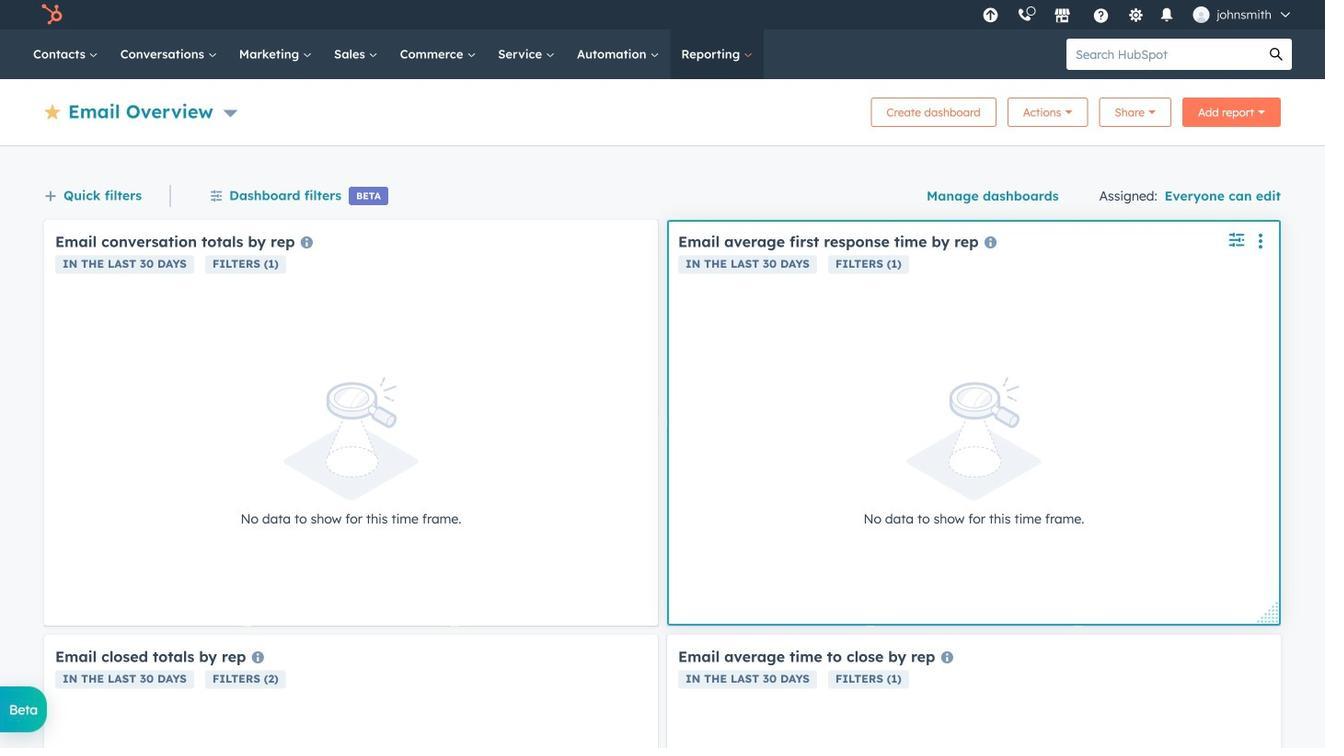 Task type: describe. For each thing, give the bounding box(es) containing it.
email average time to close by rep element
[[667, 635, 1281, 748]]

report actions image
[[1252, 234, 1270, 252]]

john smith image
[[1193, 6, 1210, 23]]

email conversation totals by rep element
[[44, 220, 658, 626]]



Task type: vqa. For each thing, say whether or not it's contained in the screenshot.
Email closed totals by rep element
yes



Task type: locate. For each thing, give the bounding box(es) containing it.
Search HubSpot search field
[[1067, 39, 1261, 70]]

email average first response time by rep element
[[667, 220, 1281, 626]]

banner
[[44, 92, 1281, 127]]

menu
[[973, 0, 1303, 29]]

email closed totals by rep element
[[44, 635, 658, 748]]

marketplaces image
[[1054, 8, 1071, 25]]



